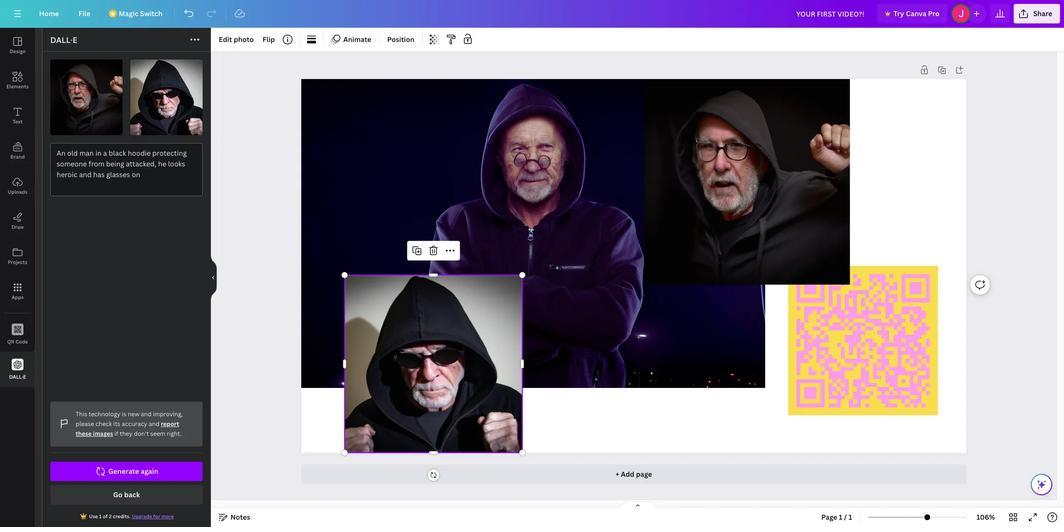 Task type: vqa. For each thing, say whether or not it's contained in the screenshot.
page
yes



Task type: describe. For each thing, give the bounding box(es) containing it.
+ add page button
[[301, 465, 967, 485]]

apps button
[[0, 274, 35, 309]]

flip button
[[259, 32, 279, 47]]

hide image
[[211, 254, 217, 301]]

0 vertical spatial dall·e
[[50, 35, 77, 45]]

edit photo
[[219, 35, 254, 44]]

qr code button
[[0, 317, 35, 352]]

show pages image
[[614, 501, 661, 509]]

106%
[[977, 513, 995, 522]]

page
[[822, 513, 838, 522]]

design button
[[0, 28, 35, 63]]

magic switch
[[119, 9, 163, 18]]

share button
[[1014, 4, 1061, 23]]

dall·e inside button
[[9, 373, 26, 380]]

notes button
[[215, 510, 254, 526]]

share
[[1034, 9, 1053, 18]]

text button
[[0, 98, 35, 133]]

apps
[[12, 294, 24, 301]]

pro
[[928, 9, 940, 18]]

magic
[[119, 9, 138, 18]]

edit
[[219, 35, 232, 44]]

projects
[[8, 259, 27, 266]]

page 1 / 1
[[822, 513, 853, 522]]

flip
[[263, 35, 275, 44]]

try canva pro button
[[877, 4, 948, 23]]

canva
[[906, 9, 927, 18]]

Design title text field
[[789, 4, 874, 23]]

brand
[[10, 153, 25, 160]]

text
[[13, 118, 23, 125]]

uploads
[[8, 189, 27, 195]]

1 1 from the left
[[839, 513, 843, 522]]

try
[[894, 9, 905, 18]]

code
[[15, 338, 28, 345]]



Task type: locate. For each thing, give the bounding box(es) containing it.
dall·e
[[50, 35, 77, 45], [9, 373, 26, 380]]

elements
[[6, 83, 29, 90]]

0 horizontal spatial dall·e
[[9, 373, 26, 380]]

1 horizontal spatial 1
[[849, 513, 853, 522]]

0 horizontal spatial 1
[[839, 513, 843, 522]]

position
[[387, 35, 415, 44]]

home
[[39, 9, 59, 18]]

add
[[621, 470, 635, 479]]

animate button
[[328, 32, 375, 47]]

file
[[79, 9, 90, 18]]

file button
[[71, 4, 98, 23]]

switch
[[140, 9, 163, 18]]

1 left /
[[839, 513, 843, 522]]

2 1 from the left
[[849, 513, 853, 522]]

1 horizontal spatial dall·e
[[50, 35, 77, 45]]

dall·e down qr code
[[9, 373, 26, 380]]

dall·e down home link
[[50, 35, 77, 45]]

qr
[[7, 338, 14, 345]]

design
[[9, 48, 26, 55]]

position button
[[384, 32, 419, 47]]

dall·e button
[[0, 352, 35, 387]]

animate
[[343, 35, 371, 44]]

/
[[844, 513, 847, 522]]

elements button
[[0, 63, 35, 98]]

side panel tab list
[[0, 28, 35, 387]]

+
[[616, 470, 620, 479]]

draw button
[[0, 204, 35, 239]]

canva assistant image
[[1036, 479, 1048, 491]]

1 vertical spatial dall·e
[[9, 373, 26, 380]]

photo
[[234, 35, 254, 44]]

106% button
[[970, 510, 1002, 526]]

+ add page
[[616, 470, 652, 479]]

magic switch button
[[102, 4, 170, 23]]

home link
[[31, 4, 67, 23]]

uploads button
[[0, 169, 35, 204]]

draw
[[11, 224, 24, 231]]

1
[[839, 513, 843, 522], [849, 513, 853, 522]]

dall·e element
[[43, 52, 211, 528]]

notes
[[231, 513, 250, 522]]

projects button
[[0, 239, 35, 274]]

qr code
[[7, 338, 28, 345]]

edit photo button
[[215, 32, 258, 47]]

brand button
[[0, 133, 35, 169]]

page
[[636, 470, 652, 479]]

try canva pro
[[894, 9, 940, 18]]

main menu bar
[[0, 0, 1065, 28]]

1 right /
[[849, 513, 853, 522]]



